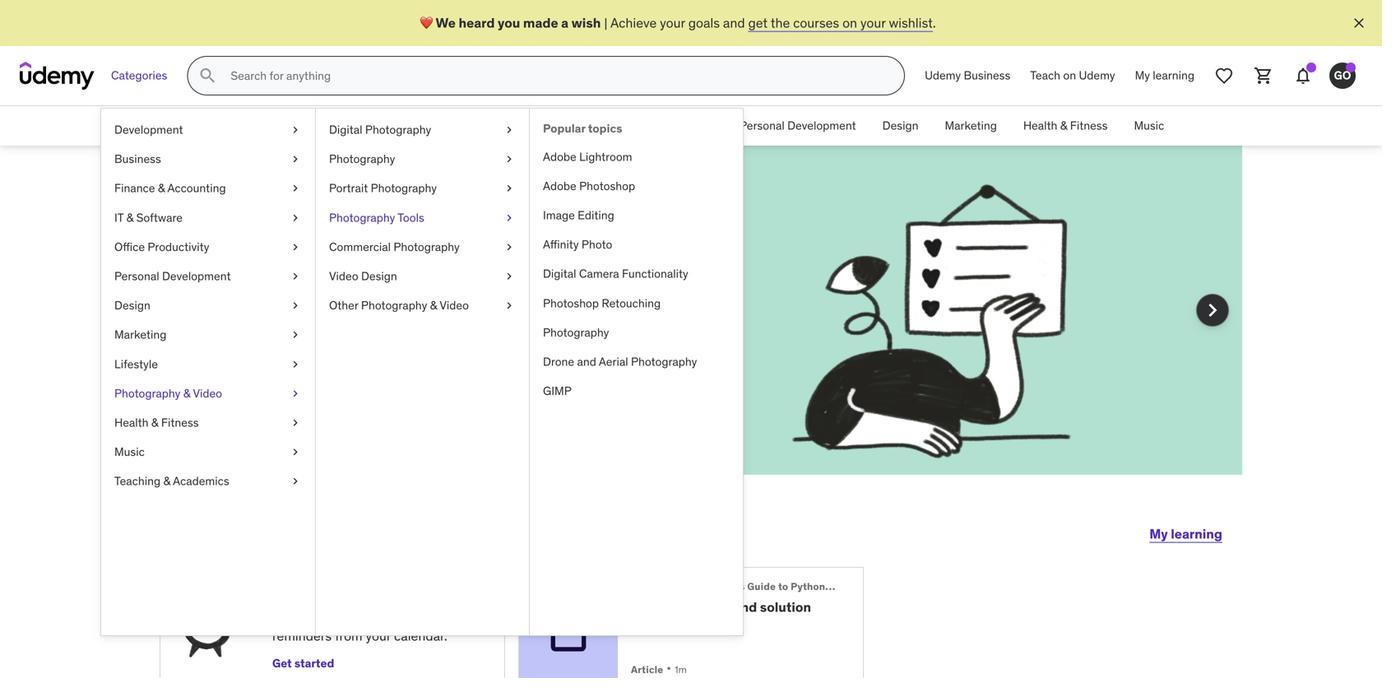 Task type: vqa. For each thing, say whether or not it's contained in the screenshot.
Design link to the right
yes



Task type: locate. For each thing, give the bounding box(es) containing it.
office productivity link up time
[[101, 232, 315, 262]]

0 horizontal spatial office productivity
[[114, 239, 209, 254]]

other photography & video
[[329, 298, 469, 313]]

your inside the get the courses on your wishlist
[[493, 307, 518, 324]]

1 horizontal spatial personal development
[[740, 118, 857, 133]]

0 horizontal spatial accounting
[[168, 181, 226, 196]]

get
[[749, 14, 768, 31]]

fitness down teach on udemy link
[[1071, 118, 1108, 133]]

to right time at left bottom
[[366, 584, 379, 601]]

1 vertical spatial productivity
[[148, 239, 209, 254]]

1 vertical spatial photography link
[[530, 318, 743, 347]]

1 vertical spatial fitness
[[161, 415, 199, 430]]

digital up portrait in the left top of the page
[[329, 122, 363, 137]]

udemy right teach
[[1080, 68, 1116, 83]]

1 vertical spatial finance
[[114, 181, 155, 196]]

your
[[660, 14, 686, 31], [861, 14, 886, 31], [493, 307, 518, 324], [441, 326, 466, 343], [366, 628, 391, 645]]

xsmall image inside photography & video link
[[289, 386, 302, 402]]

0 vertical spatial it
[[524, 118, 533, 133]]

2 horizontal spatial the
[[771, 14, 790, 31]]

commercial photography link
[[316, 232, 529, 262]]

0 horizontal spatial personal
[[114, 269, 159, 284]]

accounting down development link
[[168, 181, 226, 196]]

to inside the ultimate beginners guide to python programming 11. homework and solution
[[779, 580, 789, 593]]

0 horizontal spatial health & fitness link
[[101, 408, 315, 438]]

lightroom
[[580, 149, 633, 164]]

0 horizontal spatial make
[[266, 307, 298, 324]]

get left started at the left bottom of page
[[272, 656, 292, 671]]

fitness
[[1071, 118, 1108, 133], [161, 415, 199, 430]]

udemy
[[925, 68, 962, 83], [1080, 68, 1116, 83]]

personal development link
[[727, 106, 870, 146], [101, 262, 315, 291]]

productivity for lifestyle
[[148, 239, 209, 254]]

0 horizontal spatial design
[[114, 298, 151, 313]]

0 horizontal spatial finance & accounting
[[114, 181, 226, 196]]

finance & accounting link up "portrait photography" 'link' at left
[[373, 106, 511, 146]]

it for health & fitness
[[524, 118, 533, 133]]

made
[[523, 14, 559, 31]]

0 vertical spatial office
[[619, 118, 649, 133]]

finance & accounting link down development link
[[101, 174, 315, 203]]

0 vertical spatial courses
[[794, 14, 840, 31]]

1 vertical spatial it & software link
[[101, 203, 315, 232]]

video up other
[[329, 269, 359, 284]]

1 horizontal spatial finance & accounting
[[386, 118, 498, 133]]

a right tools
[[449, 217, 468, 260]]

marketing link for health & fitness
[[932, 106, 1011, 146]]

office productivity link up adobe photoshop link
[[606, 106, 727, 146]]

business link
[[300, 106, 373, 146], [101, 145, 315, 174]]

ultimate
[[652, 580, 693, 593]]

xsmall image
[[503, 122, 516, 138], [503, 151, 516, 167], [289, 180, 302, 197], [503, 180, 516, 197], [289, 210, 302, 226], [503, 210, 516, 226], [289, 356, 302, 372], [289, 386, 302, 402], [289, 415, 302, 431], [289, 444, 302, 460]]

health & fitness link down teach on udemy link
[[1011, 106, 1122, 146]]

health & fitness for bottommost health & fitness link
[[114, 415, 199, 430]]

your down adds
[[366, 628, 391, 645]]

xsmall image inside digital photography link
[[503, 122, 516, 138]]

adobe inside adobe photoshop link
[[543, 179, 577, 193]]

2 vertical spatial the
[[320, 326, 339, 343]]

and take the first step toward your goals.
[[263, 326, 504, 343]]

and left the aerial
[[577, 354, 597, 369]]

xsmall image inside marketing link
[[289, 327, 302, 343]]

development
[[788, 118, 857, 133], [114, 122, 183, 137], [162, 269, 231, 284]]

time to make it come true.
[[219, 307, 378, 324]]

0 vertical spatial it & software link
[[511, 106, 606, 146]]

2 adobe from the top
[[543, 179, 577, 193]]

get inside "schedule time to learn a little each day adds up. get reminders from your calendar."
[[422, 609, 443, 626]]

xsmall image for design
[[289, 298, 302, 314]]

design link
[[870, 106, 932, 146], [101, 291, 315, 320]]

0 vertical spatial finance
[[386, 118, 427, 133]]

0 horizontal spatial office
[[114, 239, 145, 254]]

finance & accounting for lifestyle
[[114, 181, 226, 196]]

0 horizontal spatial courses
[[425, 307, 471, 324]]

digital inside the 'digital camera functionality' link
[[543, 266, 577, 281]]

0 vertical spatial marketing
[[945, 118, 998, 133]]

adobe up image
[[543, 179, 577, 193]]

little
[[284, 609, 310, 626]]

health & fitness down teach on udemy link
[[1024, 118, 1108, 133]]

personal development
[[740, 118, 857, 133], [114, 269, 231, 284]]

0 vertical spatial finance & accounting link
[[373, 106, 511, 146]]

productivity up adobe lightroom link
[[652, 118, 714, 133]]

0 horizontal spatial to
[[251, 307, 263, 324]]

carousel element
[[140, 146, 1243, 514]]

office productivity
[[619, 118, 714, 133], [114, 239, 209, 254]]

photography up tools
[[371, 181, 437, 196]]

1 horizontal spatial you
[[498, 14, 521, 31]]

marketing down udemy business link
[[945, 118, 998, 133]]

the
[[631, 580, 649, 593]]

we
[[436, 14, 456, 31]]

xsmall image inside development link
[[289, 122, 302, 138]]

0 horizontal spatial music link
[[101, 438, 315, 467]]

0 horizontal spatial personal development link
[[101, 262, 315, 291]]

health down photography & video
[[114, 415, 149, 430]]

homework
[[650, 599, 731, 616]]

2 udemy from the left
[[1080, 68, 1116, 83]]

xsmall image inside photography tools link
[[503, 210, 516, 226]]

health & fitness link
[[1011, 106, 1122, 146], [101, 408, 315, 438]]

business left teach
[[964, 68, 1011, 83]]

my
[[1136, 68, 1151, 83], [1150, 526, 1169, 542]]

learning
[[1154, 68, 1195, 83], [1172, 526, 1223, 542]]

1 vertical spatial my
[[1150, 526, 1169, 542]]

fitness down photography & video
[[161, 415, 199, 430]]

digital photography
[[329, 122, 432, 137]]

up.
[[400, 609, 419, 626]]

python
[[791, 580, 826, 593]]

1 vertical spatial office
[[114, 239, 145, 254]]

0 vertical spatial design
[[883, 118, 919, 133]]

0 vertical spatial wishlist
[[889, 14, 933, 31]]

1 vertical spatial business
[[313, 118, 360, 133]]

time
[[219, 307, 248, 324]]

photography tools element
[[529, 109, 743, 636]]

photography down photography tools link
[[394, 239, 460, 254]]

1 vertical spatial my learning link
[[1150, 514, 1223, 554]]

personal development link for health & fitness
[[727, 106, 870, 146]]

image editing link
[[530, 201, 743, 230]]

to inside carousel element
[[251, 307, 263, 324]]

adobe down "popular"
[[543, 149, 577, 164]]

business link for health & fitness
[[300, 106, 373, 146]]

make inside did you make a wish?
[[352, 217, 443, 260]]

get the courses on your wishlist
[[219, 307, 518, 343]]

personal development link for lifestyle
[[101, 262, 315, 291]]

0 vertical spatial productivity
[[652, 118, 714, 133]]

health & fitness link down photography & video
[[101, 408, 315, 438]]

notifications image
[[1294, 66, 1314, 86]]

marketing link down udemy business link
[[932, 106, 1011, 146]]

personal for health & fitness
[[740, 118, 785, 133]]

1 vertical spatial office productivity link
[[101, 232, 315, 262]]

photography up drone
[[543, 325, 609, 340]]

teaching & academics
[[114, 474, 229, 489]]

1 horizontal spatial the
[[403, 307, 422, 324]]

personal
[[740, 118, 785, 133], [114, 269, 159, 284]]

productivity
[[652, 118, 714, 133], [148, 239, 209, 254]]

development for health & fitness
[[788, 118, 857, 133]]

a left wish
[[562, 14, 569, 31]]

0 horizontal spatial personal development
[[114, 269, 231, 284]]

1 vertical spatial marketing link
[[101, 320, 315, 350]]

marketing link up photography & video link
[[101, 320, 315, 350]]

make for to
[[266, 307, 298, 324]]

0 vertical spatial design link
[[870, 106, 932, 146]]

0 vertical spatial finance & accounting
[[386, 118, 498, 133]]

photoshop down camera
[[543, 296, 599, 311]]

0 horizontal spatial productivity
[[148, 239, 209, 254]]

to
[[251, 307, 263, 324], [779, 580, 789, 593], [366, 584, 379, 601]]

schedule time to learn a little each day adds up. get reminders from your calendar.
[[272, 584, 448, 645]]

2 vertical spatial on
[[475, 307, 489, 324]]

0 vertical spatial learning
[[1154, 68, 1195, 83]]

your left .
[[861, 14, 886, 31]]

xsmall image for photography tools
[[503, 210, 516, 226]]

0 vertical spatial personal
[[740, 118, 785, 133]]

beginners
[[696, 580, 745, 593]]

2 horizontal spatial video
[[440, 298, 469, 313]]

and left take
[[266, 326, 288, 343]]

xsmall image inside "design" link
[[289, 298, 302, 314]]

photography tools link
[[316, 203, 529, 232]]

1 vertical spatial courses
[[425, 307, 471, 324]]

marketing for lifestyle
[[114, 327, 167, 342]]

photoshop
[[580, 179, 636, 193], [543, 296, 599, 311]]

0 vertical spatial music
[[1135, 118, 1165, 133]]

photography link up portrait photography
[[316, 145, 529, 174]]

0 vertical spatial digital
[[329, 122, 363, 137]]

adobe for adobe lightroom
[[543, 149, 577, 164]]

health & fitness down photography & video
[[114, 415, 199, 430]]

xsmall image inside office productivity link
[[289, 239, 302, 255]]

xsmall image for digital photography
[[503, 122, 516, 138]]

photography inside "link"
[[394, 239, 460, 254]]

image editing
[[543, 208, 615, 223]]

get up calendar.
[[422, 609, 443, 626]]

get inside button
[[272, 656, 292, 671]]

1 horizontal spatial it
[[524, 118, 533, 133]]

1 horizontal spatial music
[[1135, 118, 1165, 133]]

0 horizontal spatial udemy
[[925, 68, 962, 83]]

go
[[1335, 68, 1352, 83]]

xsmall image inside "portrait photography" 'link'
[[503, 180, 516, 197]]

it for lifestyle
[[114, 210, 124, 225]]

you left made
[[498, 14, 521, 31]]

xsmall image inside business link
[[289, 151, 302, 167]]

xsmall image for photography & video
[[289, 386, 302, 402]]

guide
[[748, 580, 776, 593]]

1 vertical spatial design
[[361, 269, 397, 284]]

udemy image
[[20, 62, 95, 90]]

you down portrait in the left top of the page
[[285, 217, 345, 260]]

xsmall image inside the personal development link
[[289, 268, 302, 284]]

it
[[301, 307, 309, 324]]

xsmall image inside teaching & academics link
[[289, 473, 302, 490]]

0 horizontal spatial get
[[272, 656, 292, 671]]

close image
[[1352, 15, 1368, 31]]

it & software
[[524, 118, 592, 133], [114, 210, 183, 225]]

•
[[667, 660, 672, 677]]

and down guide
[[734, 599, 758, 616]]

digital inside digital photography link
[[329, 122, 363, 137]]

1 horizontal spatial personal
[[740, 118, 785, 133]]

1 horizontal spatial finance & accounting link
[[373, 106, 511, 146]]

photography link down retouching
[[530, 318, 743, 347]]

office productivity link
[[606, 106, 727, 146], [101, 232, 315, 262]]

wishlist inside the get the courses on your wishlist
[[219, 326, 263, 343]]

to up solution
[[779, 580, 789, 593]]

0 vertical spatial video
[[329, 269, 359, 284]]

2 horizontal spatial design
[[883, 118, 919, 133]]

udemy down .
[[925, 68, 962, 83]]

1 horizontal spatial make
[[352, 217, 443, 260]]

to right time
[[251, 307, 263, 324]]

finance & accounting for health & fitness
[[386, 118, 498, 133]]

software for lifestyle
[[136, 210, 183, 225]]

wishlist down time
[[219, 326, 263, 343]]

xsmall image for commercial photography
[[503, 239, 516, 255]]

1 horizontal spatial office productivity
[[619, 118, 714, 133]]

photography up portrait photography
[[365, 122, 432, 137]]

health & fitness for the top health & fitness link
[[1024, 118, 1108, 133]]

marketing link
[[932, 106, 1011, 146], [101, 320, 315, 350]]

1 vertical spatial music
[[114, 445, 145, 459]]

video down lifestyle link on the bottom of page
[[193, 386, 222, 401]]

xsmall image inside 'commercial photography' "link"
[[503, 239, 516, 255]]

xsmall image inside lifestyle link
[[289, 356, 302, 372]]

0 vertical spatial my
[[1136, 68, 1151, 83]]

the ultimate beginners guide to python programming 11. homework and solution
[[631, 580, 895, 616]]

affinity photo
[[543, 237, 613, 252]]

health down teach
[[1024, 118, 1058, 133]]

finance & accounting down development link
[[114, 181, 226, 196]]

1 vertical spatial a
[[449, 217, 468, 260]]

my learning link
[[1126, 56, 1205, 95], [1150, 514, 1223, 554]]

1 vertical spatial digital
[[543, 266, 577, 281]]

1 vertical spatial marketing
[[114, 327, 167, 342]]

a inside did you make a wish?
[[449, 217, 468, 260]]

business for health & fitness
[[313, 118, 360, 133]]

1 horizontal spatial to
[[366, 584, 379, 601]]

get for started
[[272, 656, 292, 671]]

design link for lifestyle
[[101, 291, 315, 320]]

courses right get
[[794, 14, 840, 31]]

0 vertical spatial marketing link
[[932, 106, 1011, 146]]

take
[[291, 326, 317, 343]]

1 horizontal spatial office
[[619, 118, 649, 133]]

your inside "schedule time to learn a little each day adds up. get reminders from your calendar."
[[366, 628, 391, 645]]

courses up toward
[[425, 307, 471, 324]]

photography tools
[[329, 210, 425, 225]]

0 vertical spatial office productivity link
[[606, 106, 727, 146]]

music link
[[1122, 106, 1178, 146], [101, 438, 315, 467]]

business up portrait in the left top of the page
[[313, 118, 360, 133]]

1 vertical spatial on
[[1064, 68, 1077, 83]]

0 horizontal spatial business
[[114, 152, 161, 166]]

0 vertical spatial personal development
[[740, 118, 857, 133]]

wishlist up udemy business
[[889, 14, 933, 31]]

software for health & fitness
[[546, 118, 592, 133]]

0 horizontal spatial health
[[114, 415, 149, 430]]

xsmall image for development
[[289, 122, 302, 138]]

get started button
[[272, 652, 334, 676]]

1 horizontal spatial productivity
[[652, 118, 714, 133]]

xsmall image for it & software
[[289, 210, 302, 226]]

xsmall image inside "music" link
[[289, 444, 302, 460]]

marketing up the lifestyle at the bottom
[[114, 327, 167, 342]]

office for lifestyle
[[114, 239, 145, 254]]

0 horizontal spatial wishlist
[[219, 326, 263, 343]]

goals.
[[470, 326, 504, 343]]

business down development link
[[114, 152, 161, 166]]

digital down affinity
[[543, 266, 577, 281]]

courses
[[794, 14, 840, 31], [425, 307, 471, 324]]

& for finance & accounting 'link' related to health & fitness
[[430, 118, 437, 133]]

xsmall image for lifestyle
[[289, 356, 302, 372]]

1 adobe from the top
[[543, 149, 577, 164]]

it & software link
[[511, 106, 606, 146], [101, 203, 315, 232]]

0 horizontal spatial office productivity link
[[101, 232, 315, 262]]

0 horizontal spatial marketing link
[[101, 320, 315, 350]]

1 horizontal spatial finance
[[386, 118, 427, 133]]

adobe lightroom link
[[530, 142, 743, 172]]

photography
[[365, 122, 432, 137], [329, 152, 395, 166], [371, 181, 437, 196], [329, 210, 395, 225], [394, 239, 460, 254], [361, 298, 427, 313], [543, 325, 609, 340], [631, 354, 698, 369], [114, 386, 181, 401]]

1 vertical spatial personal development link
[[101, 262, 315, 291]]

office
[[619, 118, 649, 133], [114, 239, 145, 254]]

xsmall image inside health & fitness link
[[289, 415, 302, 431]]

video down video design link
[[440, 298, 469, 313]]

0 vertical spatial business
[[964, 68, 1011, 83]]

wishlist image
[[1215, 66, 1235, 86]]

adds
[[369, 609, 397, 626]]

software
[[546, 118, 592, 133], [136, 210, 183, 225]]

wish?
[[219, 258, 316, 301]]

adobe inside adobe lightroom link
[[543, 149, 577, 164]]

1 vertical spatial the
[[403, 307, 422, 324]]

wishlist
[[889, 14, 933, 31], [219, 326, 263, 343]]

1 vertical spatial it
[[114, 210, 124, 225]]

photoshop retouching
[[543, 296, 661, 311]]

did
[[219, 217, 279, 260]]

a
[[562, 14, 569, 31], [449, 217, 468, 260]]

finance & accounting link
[[373, 106, 511, 146], [101, 174, 315, 203]]

you inside did you make a wish?
[[285, 217, 345, 260]]

0 vertical spatial adobe
[[543, 149, 577, 164]]

marketing for health & fitness
[[945, 118, 998, 133]]

1 horizontal spatial health & fitness
[[1024, 118, 1108, 133]]

office for health & fitness
[[619, 118, 649, 133]]

digital
[[329, 122, 363, 137], [543, 266, 577, 281]]

submit search image
[[198, 66, 218, 86]]

xsmall image
[[289, 122, 302, 138], [289, 151, 302, 167], [289, 239, 302, 255], [503, 239, 516, 255], [289, 268, 302, 284], [503, 268, 516, 284], [289, 298, 302, 314], [503, 298, 516, 314], [289, 327, 302, 343], [289, 473, 302, 490]]

1 vertical spatial finance & accounting
[[114, 181, 226, 196]]

xsmall image inside finance & accounting 'link'
[[289, 180, 302, 197]]

on inside the get the courses on your wishlist
[[475, 307, 489, 324]]

1 horizontal spatial digital
[[543, 266, 577, 281]]

1 vertical spatial finance & accounting link
[[101, 174, 315, 203]]

xsmall image inside video design link
[[503, 268, 516, 284]]

it & software for lifestyle
[[114, 210, 183, 225]]

finance & accounting link for health & fitness
[[373, 106, 511, 146]]

1 vertical spatial it & software
[[114, 210, 183, 225]]

your up goals.
[[493, 307, 518, 324]]

wish
[[572, 14, 601, 31]]

.
[[933, 14, 937, 31]]

photoshop down lightroom
[[580, 179, 636, 193]]

the up toward
[[403, 307, 422, 324]]

productivity left "did"
[[148, 239, 209, 254]]

get inside the get the courses on your wishlist
[[378, 307, 400, 324]]

finance & accounting up "portrait photography" 'link' at left
[[386, 118, 498, 133]]

accounting
[[439, 118, 498, 133], [168, 181, 226, 196]]

development for lifestyle
[[162, 269, 231, 284]]

accounting up "portrait photography" 'link' at left
[[439, 118, 498, 133]]

xsmall image inside other photography & video link
[[503, 298, 516, 314]]

popular topics
[[543, 121, 623, 136]]

it
[[524, 118, 533, 133], [114, 210, 124, 225]]

0 horizontal spatial on
[[475, 307, 489, 324]]

get up and take the first step toward your goals.
[[378, 307, 400, 324]]

affinity photo link
[[530, 230, 743, 259]]

fitness for bottommost health & fitness link
[[161, 415, 199, 430]]

the right get
[[771, 14, 790, 31]]

the down come
[[320, 326, 339, 343]]



Task type: describe. For each thing, give the bounding box(es) containing it.
0 vertical spatial music link
[[1122, 106, 1178, 146]]

udemy business link
[[915, 56, 1021, 95]]

lifestyle link
[[101, 350, 315, 379]]

music for the leftmost "music" link
[[114, 445, 145, 459]]

solution
[[760, 599, 812, 616]]

1 vertical spatial my learning
[[1150, 526, 1223, 542]]

gimp link
[[530, 377, 743, 406]]

schedule
[[272, 584, 331, 601]]

music for the topmost "music" link
[[1135, 118, 1165, 133]]

get the courses on your wishlist link
[[749, 14, 933, 31]]

learn
[[382, 584, 414, 601]]

xsmall image for portrait photography
[[503, 180, 516, 197]]

achieve
[[611, 14, 657, 31]]

photoshop retouching link
[[530, 289, 743, 318]]

11. homework and solution link
[[631, 599, 837, 616]]

each
[[313, 609, 342, 626]]

marketing link for lifestyle
[[101, 320, 315, 350]]

& for bottommost health & fitness link
[[151, 415, 158, 430]]

& for lifestyle finance & accounting 'link'
[[158, 181, 165, 196]]

office productivity for health & fitness
[[619, 118, 714, 133]]

1 horizontal spatial wishlist
[[889, 14, 933, 31]]

you have alerts image
[[1347, 63, 1357, 72]]

it & software link for lifestyle
[[101, 203, 315, 232]]

and inside photography tools element
[[577, 354, 597, 369]]

personal development for health & fitness
[[740, 118, 857, 133]]

0 vertical spatial my learning
[[1136, 68, 1195, 83]]

affinity
[[543, 237, 579, 252]]

xsmall image for business
[[289, 151, 302, 167]]

xsmall image for marketing
[[289, 327, 302, 343]]

my for the bottommost my learning link
[[1150, 526, 1169, 542]]

and left get
[[723, 14, 745, 31]]

learning,
[[296, 514, 416, 548]]

& for the top health & fitness link
[[1061, 118, 1068, 133]]

1 horizontal spatial courses
[[794, 14, 840, 31]]

your left goals.
[[441, 326, 466, 343]]

1 horizontal spatial photography link
[[530, 318, 743, 347]]

xsmall image for finance & accounting
[[289, 180, 302, 197]]

Search for anything text field
[[227, 62, 885, 90]]

adobe photoshop link
[[530, 172, 743, 201]]

productivity for health & fitness
[[652, 118, 714, 133]]

0 vertical spatial my learning link
[[1126, 56, 1205, 95]]

2 horizontal spatial on
[[1064, 68, 1077, 83]]

0 horizontal spatial photography link
[[316, 145, 529, 174]]

come
[[312, 307, 345, 324]]

digital camera functionality link
[[530, 259, 743, 289]]

photography inside 'link'
[[371, 181, 437, 196]]

let's start learning, gary
[[160, 514, 487, 548]]

teaching
[[114, 474, 161, 489]]

retouching
[[602, 296, 661, 311]]

it & software for health & fitness
[[524, 118, 592, 133]]

accounting for health & fitness
[[439, 118, 498, 133]]

reminders
[[272, 628, 332, 645]]

lifestyle
[[114, 357, 158, 371]]

drone and aerial photography link
[[530, 347, 743, 377]]

xsmall image for other photography & video
[[503, 298, 516, 314]]

health for the top health & fitness link
[[1024, 118, 1058, 133]]

xsmall image for health & fitness
[[289, 415, 302, 431]]

0 vertical spatial health & fitness link
[[1011, 106, 1122, 146]]

digital for digital photography
[[329, 122, 363, 137]]

digital for digital camera functionality
[[543, 266, 577, 281]]

did you make a wish?
[[219, 217, 468, 301]]

accounting for lifestyle
[[168, 181, 226, 196]]

0 vertical spatial photoshop
[[580, 179, 636, 193]]

health for bottommost health & fitness link
[[114, 415, 149, 430]]

finance & accounting link for lifestyle
[[101, 174, 315, 203]]

start
[[227, 514, 291, 548]]

teaching & academics link
[[101, 467, 315, 496]]

categories
[[111, 68, 167, 83]]

xsmall image for photography
[[503, 151, 516, 167]]

& for teaching & academics link
[[163, 474, 170, 489]]

functionality
[[622, 266, 689, 281]]

to inside "schedule time to learn a little each day adds up. get reminders from your calendar."
[[366, 584, 379, 601]]

design for health & fitness
[[883, 118, 919, 133]]

photography up and take the first step toward your goals.
[[361, 298, 427, 313]]

finance for health & fitness
[[386, 118, 427, 133]]

office productivity link for lifestyle
[[101, 232, 315, 262]]

business link for lifestyle
[[101, 145, 315, 174]]

a
[[272, 609, 281, 626]]

article • 1m
[[631, 660, 687, 677]]

true.
[[348, 307, 375, 324]]

xsmall image for teaching & academics
[[289, 473, 302, 490]]

drone
[[543, 354, 575, 369]]

1 horizontal spatial design
[[361, 269, 397, 284]]

1 unread notification image
[[1307, 63, 1317, 72]]

1 horizontal spatial video
[[329, 269, 359, 284]]

photography up gimp link
[[631, 354, 698, 369]]

development link
[[101, 115, 315, 145]]

0 vertical spatial you
[[498, 14, 521, 31]]

finance for lifestyle
[[114, 181, 155, 196]]

teach on udemy link
[[1021, 56, 1126, 95]]

adobe lightroom
[[543, 149, 633, 164]]

and inside carousel element
[[266, 326, 288, 343]]

it & software link for health & fitness
[[511, 106, 606, 146]]

make for you
[[352, 217, 443, 260]]

personal for lifestyle
[[114, 269, 159, 284]]

go link
[[1324, 56, 1363, 95]]

topics
[[588, 121, 623, 136]]

digital camera functionality
[[543, 266, 689, 281]]

other
[[329, 298, 359, 313]]

1 vertical spatial health & fitness link
[[101, 408, 315, 438]]

design for lifestyle
[[114, 298, 151, 313]]

photography & video
[[114, 386, 222, 401]]

xsmall image for music
[[289, 444, 302, 460]]

commercial photography
[[329, 239, 460, 254]]

1 horizontal spatial on
[[843, 14, 858, 31]]

camera
[[579, 266, 620, 281]]

editing
[[578, 208, 615, 223]]

next image
[[1200, 297, 1227, 324]]

the inside the get the courses on your wishlist
[[403, 307, 422, 324]]

academics
[[173, 474, 229, 489]]

xsmall image for video design
[[503, 268, 516, 284]]

adobe photoshop
[[543, 179, 636, 193]]

shopping cart with 0 items image
[[1255, 66, 1274, 86]]

first
[[342, 326, 365, 343]]

1 vertical spatial photoshop
[[543, 296, 599, 311]]

categories button
[[101, 56, 177, 95]]

calendar.
[[394, 628, 448, 645]]

gary
[[421, 514, 487, 548]]

1 udemy from the left
[[925, 68, 962, 83]]

learning for the bottommost my learning link
[[1172, 526, 1223, 542]]

1m
[[675, 664, 687, 676]]

aerial
[[599, 354, 629, 369]]

popular
[[543, 121, 586, 136]]

photography up commercial
[[329, 210, 395, 225]]

courses inside the get the courses on your wishlist
[[425, 307, 471, 324]]

your left 'goals'
[[660, 14, 686, 31]]

from
[[335, 628, 363, 645]]

office productivity link for health & fitness
[[606, 106, 727, 146]]

|
[[605, 14, 608, 31]]

adobe for adobe photoshop
[[543, 179, 577, 193]]

my for top my learning link
[[1136, 68, 1151, 83]]

digital photography link
[[316, 115, 529, 145]]

learning for top my learning link
[[1154, 68, 1195, 83]]

step
[[369, 326, 394, 343]]

teach
[[1031, 68, 1061, 83]]

time
[[334, 584, 363, 601]]

photography up portrait in the left top of the page
[[329, 152, 395, 166]]

photography down the lifestyle at the bottom
[[114, 386, 181, 401]]

teach on udemy
[[1031, 68, 1116, 83]]

commercial
[[329, 239, 391, 254]]

1 horizontal spatial a
[[562, 14, 569, 31]]

0 horizontal spatial video
[[193, 386, 222, 401]]

business for lifestyle
[[114, 152, 161, 166]]

other photography & video link
[[316, 291, 529, 320]]

portrait
[[329, 181, 368, 196]]

❤️   we heard you made a wish | achieve your goals and get the courses on your wishlist .
[[420, 14, 937, 31]]

xsmall image for personal development
[[289, 268, 302, 284]]

2 horizontal spatial business
[[964, 68, 1011, 83]]

get for the
[[378, 307, 400, 324]]

xsmall image for office productivity
[[289, 239, 302, 255]]

personal development for lifestyle
[[114, 269, 231, 284]]

day
[[345, 609, 365, 626]]

portrait photography
[[329, 181, 437, 196]]

fitness for the top health & fitness link
[[1071, 118, 1108, 133]]

udemy business
[[925, 68, 1011, 83]]

article
[[631, 664, 664, 676]]

office productivity for lifestyle
[[114, 239, 209, 254]]

goals
[[689, 14, 720, 31]]

drone and aerial photography
[[543, 354, 698, 369]]

and inside the ultimate beginners guide to python programming 11. homework and solution
[[734, 599, 758, 616]]

11.
[[631, 599, 647, 616]]

started
[[295, 656, 334, 671]]

& for photography & video link
[[183, 386, 190, 401]]

design link for health & fitness
[[870, 106, 932, 146]]

video design
[[329, 269, 397, 284]]

get the courses on your wishlist link
[[219, 307, 518, 343]]



